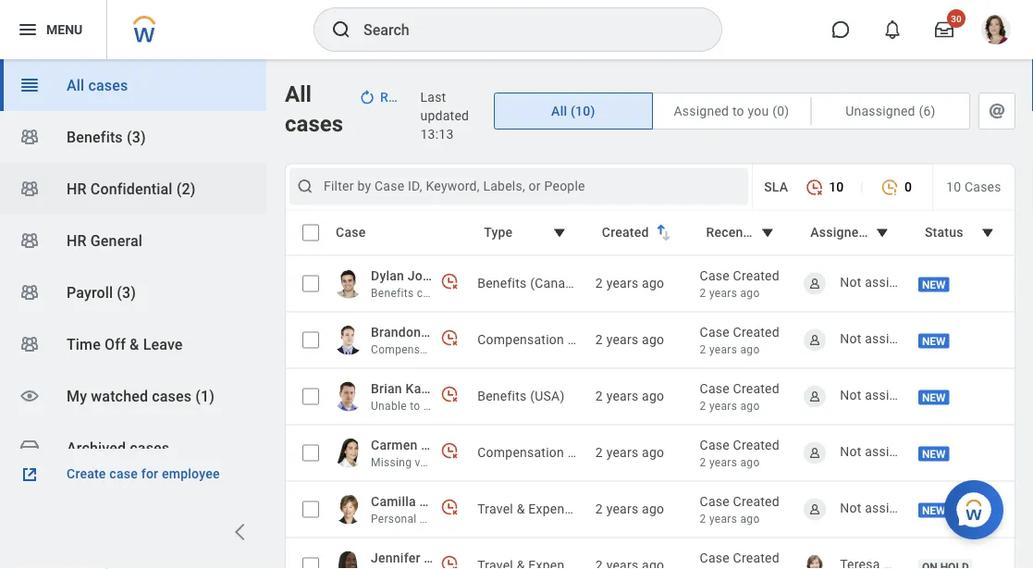 Task type: vqa. For each thing, say whether or not it's contained in the screenshot.
adeptai_dpt1
no



Task type: locate. For each thing, give the bounding box(es) containing it.
5 new from the top
[[923, 504, 946, 517]]

search image
[[296, 177, 315, 196]]

all inside button
[[552, 103, 568, 118]]

10 right clock x image
[[829, 179, 844, 194]]

assigned to you (0)
[[674, 103, 790, 118]]

payroll
[[67, 284, 113, 301], [580, 332, 620, 347], [580, 445, 620, 460]]

cases
[[88, 76, 128, 94], [285, 111, 343, 137], [152, 387, 192, 405], [130, 439, 170, 457]]

all right grid view icon
[[67, 76, 84, 94]]

not assigned for carmen cortes
[[840, 444, 919, 460]]

cases left (1)
[[152, 387, 192, 405]]

compensation down brandon
[[371, 343, 447, 356]]

(3)
[[127, 128, 146, 146], [117, 284, 136, 301]]

(10)
[[571, 103, 596, 118]]

payroll for cortes's time to resolve - overdue image
[[580, 445, 620, 460]]

contact card matrix manager image left payroll (3)
[[19, 281, 41, 304]]

caret down image for type
[[549, 222, 571, 244]]

to
[[733, 103, 745, 118]]

time to resolve - overdue image right brandon
[[441, 328, 459, 347]]

0 vertical spatial time to resolve - overdue image
[[441, 441, 459, 460]]

4 user image from the top
[[809, 502, 822, 516]]

benefits inside list
[[67, 128, 123, 146]]

0 vertical spatial benefits
[[67, 128, 123, 146]]

1 time to resolve - overdue image from the top
[[441, 441, 459, 460]]

caret down image right status
[[977, 222, 999, 244]]

0 vertical spatial (3)
[[127, 128, 146, 146]]

0 horizontal spatial caret down image
[[872, 222, 894, 244]]

all inside list
[[67, 76, 84, 94]]

0 vertical spatial time to resolve - overdue image
[[441, 272, 459, 290]]

5 assigned from the top
[[865, 501, 919, 516]]

cases up search icon on the top
[[285, 111, 343, 137]]

0 horizontal spatial 10
[[829, 179, 844, 194]]

time to resolve - overdue element right 'jennifer'
[[441, 554, 459, 569]]

3 2 years ago from the top
[[596, 389, 665, 404]]

assigned for brian kaplan
[[865, 388, 919, 403]]

time to resolve - overdue element left travel
[[441, 498, 459, 516]]

contact card matrix manager image for hr confidential (2)
[[19, 178, 41, 200]]

notifications large image
[[884, 20, 902, 39]]

& up expense
[[568, 445, 576, 460]]

assigned for camilla stewart
[[865, 501, 919, 516]]

my watched cases (1)
[[67, 387, 215, 405]]

1 not assigned from the top
[[840, 275, 919, 290]]

0 vertical spatial compensation & payroll
[[478, 332, 620, 347]]

time to resolve - overdue element up harris at left
[[441, 272, 459, 290]]

contact card matrix manager image up visible image
[[19, 333, 41, 355]]

2 years ago for dylan johnson
[[596, 276, 665, 291]]

2 not assigned from the top
[[840, 331, 919, 347]]

new for dylan johnson
[[923, 278, 946, 291]]

contact card matrix manager image inside the hr confidential (2) link
[[19, 178, 41, 200]]

3 case created 2 years ago from the top
[[700, 381, 780, 412]]

1 not from the top
[[840, 275, 862, 290]]

0 horizontal spatial caret down image
[[549, 222, 571, 244]]

4 case created 2 years ago from the top
[[700, 438, 780, 469]]

new for carmen cortes
[[923, 447, 946, 460]]

1 horizontal spatial 10
[[947, 179, 962, 194]]

2 user image from the top
[[809, 333, 822, 347]]

contact card matrix manager image inside 'payroll (3)' link
[[19, 281, 41, 304]]

created for travel & expense user icon
[[733, 494, 780, 509]]

5 case created 2 years ago from the top
[[700, 494, 780, 525]]

benefits (canada)
[[478, 276, 585, 291]]

compensation up benefits (usa)
[[478, 332, 564, 347]]

4 2 years ago from the top
[[596, 445, 665, 460]]

all cases link
[[0, 59, 267, 111]]

1 case created 2 years ago from the top
[[700, 268, 780, 299]]

time to resolve - overdue element for carter
[[441, 554, 459, 569]]

Filter by Case ID, Keyword, Labels, or People text field
[[324, 177, 720, 196]]

status
[[925, 225, 964, 240]]

1 vertical spatial compensation & payroll
[[478, 445, 620, 460]]

hr left general
[[67, 232, 87, 249]]

caret down image inside status button
[[977, 222, 999, 244]]

carmen cortes
[[371, 438, 461, 453]]

0 horizontal spatial all
[[67, 76, 84, 94]]

4 time to resolve - overdue element from the top
[[441, 498, 459, 516]]

& down (canada)
[[568, 332, 576, 347]]

2 years ago for brian kaplan
[[596, 389, 665, 404]]

case created 2 years ago
[[700, 268, 780, 299], [700, 325, 780, 356], [700, 381, 780, 412], [700, 438, 780, 469], [700, 494, 780, 525]]

compensation missing button
[[371, 342, 491, 357]]

contact card matrix manager image
[[19, 178, 41, 200], [19, 229, 41, 252]]

benefits down type
[[478, 276, 527, 291]]

(3) down all cases link
[[127, 128, 146, 146]]

time to resolve - overdue image up harris at left
[[441, 272, 459, 290]]

1 vertical spatial contact card matrix manager image
[[19, 281, 41, 304]]

harris
[[425, 325, 461, 340]]

1 horizontal spatial assigned
[[811, 225, 867, 240]]

johnson
[[408, 268, 460, 284]]

watched
[[91, 387, 148, 405]]

case for benefits (canada) user icon
[[700, 268, 730, 284]]

1 assigned from the top
[[865, 275, 919, 290]]

time to resolve - overdue image
[[441, 272, 459, 290], [441, 328, 459, 347], [441, 554, 459, 569]]

clock x image
[[805, 178, 824, 197]]

1 2 years ago from the top
[[596, 276, 665, 291]]

contact card matrix manager image for time
[[19, 333, 41, 355]]

assigned inside all (10) tab panel
[[811, 225, 867, 240]]

filter by case id, keyword, labels, or people. type label: to find cases with specific labels applied element
[[290, 168, 749, 205]]

5 not from the top
[[840, 501, 862, 516]]

time to resolve - overdue element right brandon
[[441, 328, 459, 347]]

contact card matrix manager image inside time off & leave link
[[19, 333, 41, 355]]

10 left cases
[[947, 179, 962, 194]]

caret down image right "recent"
[[757, 222, 779, 244]]

benefits (3) link
[[0, 111, 267, 163]]

benefits
[[67, 128, 123, 146], [478, 276, 527, 291], [478, 389, 527, 404]]

benefits up hr confidential (2) on the top left
[[67, 128, 123, 146]]

5 time to resolve - overdue element from the top
[[441, 554, 459, 569]]

user image
[[809, 277, 822, 291], [809, 333, 822, 347], [809, 390, 822, 403], [809, 502, 822, 516]]

5 not assigned from the top
[[840, 501, 919, 516]]

2 vertical spatial time to resolve - overdue image
[[441, 554, 459, 569]]

(3) up the time off & leave
[[117, 284, 136, 301]]

0 vertical spatial contact card matrix manager image
[[19, 126, 41, 148]]

time to resolve - overdue image left travel
[[441, 498, 459, 516]]

last
[[421, 90, 446, 105]]

caret down image
[[549, 222, 571, 244], [757, 222, 779, 244]]

not for carmen cortes
[[840, 444, 862, 460]]

recent action
[[707, 225, 791, 240]]

1 user image from the top
[[809, 277, 822, 291]]

inbox image
[[19, 437, 41, 459]]

visible image
[[19, 385, 41, 407]]

all cases left reset icon
[[285, 81, 343, 137]]

(3) for benefits (3)
[[127, 128, 146, 146]]

chevron right image
[[229, 521, 252, 543]]

0 vertical spatial payroll
[[67, 284, 113, 301]]

compensation & payroll down (usa)
[[478, 445, 620, 460]]

1 vertical spatial contact card matrix manager image
[[19, 229, 41, 252]]

3 new from the top
[[923, 391, 946, 404]]

time to resolve - overdue element for cortes
[[441, 441, 459, 460]]

2 time to resolve - overdue image from the top
[[441, 498, 459, 516]]

0 vertical spatial hr
[[67, 180, 87, 198]]

caret down image inside type button
[[549, 222, 571, 244]]

clock exclamation image
[[881, 178, 899, 197]]

compensation & payroll up (usa)
[[478, 332, 620, 347]]

reset image
[[358, 88, 377, 106]]

2 vertical spatial contact card matrix manager image
[[19, 333, 41, 355]]

1 horizontal spatial caret down image
[[977, 222, 999, 244]]

payroll for time to resolve - overdue icon related to compensation & payroll
[[580, 332, 620, 347]]

create
[[67, 466, 106, 481]]

action
[[752, 225, 791, 240]]

2 10 from the left
[[829, 179, 844, 194]]

3 user image from the top
[[809, 390, 822, 403]]

1 contact card matrix manager image from the top
[[19, 178, 41, 200]]

not for camilla stewart
[[840, 501, 862, 516]]

1 time to resolve - overdue image from the top
[[441, 272, 459, 290]]

2 vertical spatial benefits
[[478, 389, 527, 404]]

created
[[602, 225, 649, 240], [733, 268, 780, 284], [733, 325, 780, 340], [733, 381, 780, 397], [733, 438, 780, 453], [733, 494, 780, 509], [733, 551, 780, 566]]

1 vertical spatial time to resolve - overdue image
[[441, 498, 459, 516]]

caret down image up (canada)
[[549, 222, 571, 244]]

all cases
[[67, 76, 128, 94], [285, 81, 343, 137]]

time to resolve - overdue element up the stewart
[[441, 441, 459, 460]]

1 vertical spatial time to resolve - overdue image
[[441, 328, 459, 347]]

4 assigned from the top
[[865, 444, 919, 460]]

all left (10)
[[552, 103, 568, 118]]

case created 2 years ago for kaplan
[[700, 381, 780, 412]]

assigned
[[865, 275, 919, 290], [865, 331, 919, 347], [865, 388, 919, 403], [865, 444, 919, 460], [865, 501, 919, 516]]

payroll inside list
[[67, 284, 113, 301]]

benefits left (usa)
[[478, 389, 527, 404]]

1 horizontal spatial caret down image
[[757, 222, 779, 244]]

grid view image
[[19, 74, 41, 96]]

caret down image inside assigned to button
[[872, 222, 894, 244]]

not
[[840, 275, 862, 290], [840, 331, 862, 347], [840, 388, 862, 403], [840, 444, 862, 460], [840, 501, 862, 516]]

contact card matrix manager image inside benefits (3) link
[[19, 126, 41, 148]]

0
[[905, 179, 912, 194]]

2 caret down image from the left
[[757, 222, 779, 244]]

not assigned for dylan johnson
[[840, 275, 919, 290]]

case for user image
[[700, 438, 730, 453]]

case created 2 years ago for stewart
[[700, 494, 780, 525]]

all inside all cases
[[285, 81, 312, 107]]

hr for hr confidential (2)
[[67, 180, 87, 198]]

1 vertical spatial assigned
[[811, 225, 867, 240]]

benefits for benefits (canada)
[[478, 276, 527, 291]]

caret down image
[[872, 222, 894, 244], [977, 222, 999, 244]]

time to resolve - overdue image right 'jennifer'
[[441, 554, 459, 569]]

caret down image for recent action
[[757, 222, 779, 244]]

created for user icon corresponding to compensation & payroll
[[733, 325, 780, 340]]

compensation & payroll
[[478, 332, 620, 347], [478, 445, 620, 460]]

1 vertical spatial (3)
[[117, 284, 136, 301]]

carmen
[[371, 438, 418, 453]]

hr
[[67, 180, 87, 198], [67, 232, 87, 249]]

brian kaplan
[[371, 381, 447, 397]]

time to resolve - overdue image up the stewart
[[441, 441, 459, 460]]

assigned for assigned to
[[811, 225, 867, 240]]

time to first response - overdue element
[[441, 385, 459, 403]]

contact card matrix manager image for benefits
[[19, 126, 41, 148]]

carter
[[424, 551, 462, 566]]

1 vertical spatial hr
[[67, 232, 87, 249]]

created for user image
[[733, 438, 780, 453]]

compensation & payroll for cortes's time to resolve - overdue image
[[478, 445, 620, 460]]

4 new from the top
[[923, 447, 946, 460]]

camilla stewart
[[371, 494, 466, 509]]

inbox large image
[[936, 20, 954, 39]]

benefits (usa)
[[478, 389, 565, 404]]

ago
[[642, 276, 665, 291], [741, 286, 760, 299], [642, 332, 665, 347], [741, 343, 760, 356], [642, 389, 665, 404], [741, 399, 760, 412], [642, 445, 665, 460], [741, 456, 760, 469], [642, 502, 665, 517], [741, 512, 760, 525]]

2 years ago for carmen cortes
[[596, 445, 665, 460]]

compensation inside brandon harris compensation missing
[[371, 343, 447, 356]]

1 time to resolve - overdue element from the top
[[441, 272, 459, 290]]

travel
[[478, 502, 514, 517]]

1 vertical spatial benefits
[[478, 276, 527, 291]]

1 caret down image from the left
[[549, 222, 571, 244]]

3 not from the top
[[840, 388, 862, 403]]

2 time to resolve - overdue image from the top
[[441, 328, 459, 347]]

assigned left 'to'
[[674, 103, 729, 118]]

3 time to resolve - overdue element from the top
[[441, 441, 459, 460]]

new
[[923, 278, 946, 291], [923, 334, 946, 347], [923, 391, 946, 404], [923, 447, 946, 460], [923, 504, 946, 517]]

4 not from the top
[[840, 444, 862, 460]]

assigned to you (0) button
[[653, 93, 811, 128]]

cases up "benefits (3)"
[[88, 76, 128, 94]]

1 caret down image from the left
[[872, 222, 894, 244]]

search image
[[330, 19, 353, 41]]

years
[[607, 276, 639, 291], [710, 286, 738, 299], [607, 332, 639, 347], [710, 343, 738, 356], [607, 389, 639, 404], [710, 399, 738, 412], [607, 445, 639, 460], [710, 456, 738, 469], [607, 502, 639, 517], [710, 512, 738, 525]]

hr left confidential
[[67, 180, 87, 198]]

contact card matrix manager image for payroll
[[19, 281, 41, 304]]

tab list
[[494, 92, 1016, 129]]

1 vertical spatial payroll
[[580, 332, 620, 347]]

2 compensation & payroll from the top
[[478, 445, 620, 460]]

2 caret down image from the left
[[977, 222, 999, 244]]

employee
[[162, 466, 220, 481]]

assigned
[[674, 103, 729, 118], [811, 225, 867, 240]]

2 contact card matrix manager image from the top
[[19, 281, 41, 304]]

unassigned
[[846, 103, 916, 118]]

caret down image inside "recent action" button
[[757, 222, 779, 244]]

&
[[568, 332, 576, 347], [130, 335, 139, 353], [568, 445, 576, 460], [517, 502, 525, 517]]

camilla
[[371, 494, 416, 509]]

2 hr from the top
[[67, 232, 87, 249]]

time to resolve - overdue element
[[441, 272, 459, 290], [441, 328, 459, 347], [441, 441, 459, 460], [441, 498, 459, 516], [441, 554, 459, 569]]

created for benefits (canada) user icon
[[733, 268, 780, 284]]

benefits for benefits (usa)
[[478, 389, 527, 404]]

2 contact card matrix manager image from the top
[[19, 229, 41, 252]]

assigned for dylan johnson
[[865, 275, 919, 290]]

contact card matrix manager image down grid view icon
[[19, 126, 41, 148]]

user image for benefits (usa)
[[809, 390, 822, 403]]

4 not assigned from the top
[[840, 444, 919, 460]]

3 assigned from the top
[[865, 388, 919, 403]]

contact card matrix manager image
[[19, 126, 41, 148], [19, 281, 41, 304], [19, 333, 41, 355]]

time to resolve - overdue element for johnson
[[441, 272, 459, 290]]

1 new from the top
[[923, 278, 946, 291]]

(canada)
[[530, 276, 585, 291]]

1 hr from the top
[[67, 180, 87, 198]]

1 compensation & payroll from the top
[[478, 332, 620, 347]]

my watched cases (1) link
[[0, 370, 267, 422]]

hr general link
[[0, 215, 267, 267]]

hr inside "link"
[[67, 232, 87, 249]]

kaplan
[[406, 381, 447, 397]]

1 horizontal spatial all
[[285, 81, 312, 107]]

(1)
[[196, 387, 215, 405]]

caret down image down clock exclamation "image"
[[872, 222, 894, 244]]

10 inside button
[[829, 179, 844, 194]]

2 years ago
[[596, 276, 665, 291], [596, 332, 665, 347], [596, 389, 665, 404], [596, 445, 665, 460], [596, 502, 665, 517]]

2 vertical spatial payroll
[[580, 445, 620, 460]]

0 horizontal spatial assigned
[[674, 103, 729, 118]]

contact card matrix manager image inside hr general "link"
[[19, 229, 41, 252]]

contact card matrix manager image for hr general
[[19, 229, 41, 252]]

2
[[596, 276, 603, 291], [700, 286, 707, 299], [596, 332, 603, 347], [700, 343, 707, 356], [596, 389, 603, 404], [700, 399, 707, 412], [596, 445, 603, 460], [700, 456, 707, 469], [596, 502, 603, 517], [700, 512, 707, 525]]

time to resolve - overdue image
[[441, 441, 459, 460], [441, 498, 459, 516]]

3 contact card matrix manager image from the top
[[19, 333, 41, 355]]

payroll (3) link
[[0, 267, 267, 318]]

3 time to resolve - overdue image from the top
[[441, 554, 459, 569]]

archived cases
[[67, 439, 170, 457]]

0 vertical spatial assigned
[[674, 103, 729, 118]]

1 10 from the left
[[947, 179, 962, 194]]

all cases up "benefits (3)"
[[67, 76, 128, 94]]

1 contact card matrix manager image from the top
[[19, 126, 41, 148]]

10 cases
[[947, 179, 1002, 194]]

2 2 years ago from the top
[[596, 332, 665, 347]]

2 not from the top
[[840, 331, 862, 347]]

assigned left to
[[811, 225, 867, 240]]

30
[[952, 13, 962, 24]]

10 for 10 cases
[[947, 179, 962, 194]]

0 vertical spatial contact card matrix manager image
[[19, 178, 41, 200]]

all
[[67, 76, 84, 94], [285, 81, 312, 107], [552, 103, 568, 118]]

at tag mention image
[[986, 100, 1009, 122]]

all left reset icon
[[285, 81, 312, 107]]

2 horizontal spatial all
[[552, 103, 568, 118]]

3 not assigned from the top
[[840, 388, 919, 403]]

profile logan mcneil image
[[982, 15, 1011, 48]]

5 2 years ago from the top
[[596, 502, 665, 517]]

list
[[0, 59, 267, 474]]



Task type: describe. For each thing, give the bounding box(es) containing it.
hr general
[[67, 232, 143, 249]]

not for dylan johnson
[[840, 275, 862, 290]]

13:13
[[421, 127, 454, 142]]

leave
[[143, 335, 183, 353]]

10 button
[[796, 169, 853, 205]]

0 horizontal spatial all cases
[[67, 76, 128, 94]]

new for brian kaplan
[[923, 391, 946, 404]]

case for user icon corresponding to benefits (usa)
[[700, 381, 730, 397]]

brian
[[371, 381, 402, 397]]

all (10)
[[552, 103, 596, 118]]

Search Workday  search field
[[364, 9, 684, 50]]

case for user icon corresponding to compensation & payroll
[[700, 325, 730, 340]]

tab list containing all (10)
[[494, 92, 1016, 129]]

time to first response - overdue image
[[441, 385, 459, 403]]

all (10) button
[[495, 93, 652, 128]]

brandon
[[371, 325, 421, 340]]

case created 2 years ago for johnson
[[700, 268, 780, 299]]

payroll (3)
[[67, 284, 136, 301]]

(0)
[[773, 103, 790, 118]]

2 time to resolve - overdue element from the top
[[441, 328, 459, 347]]

menu
[[46, 22, 83, 37]]

dylan johnson
[[371, 268, 460, 284]]

sort up image
[[650, 219, 672, 241]]

(6)
[[919, 103, 936, 118]]

you
[[748, 103, 769, 118]]

not assigned for brian kaplan
[[840, 388, 919, 403]]

time off & leave
[[67, 335, 183, 353]]

user image for benefits (canada)
[[809, 277, 822, 291]]

recent action button
[[695, 215, 791, 250]]

30 button
[[924, 9, 966, 50]]

dylan
[[371, 268, 404, 284]]

expense
[[529, 502, 579, 517]]

benefits (3)
[[67, 128, 146, 146]]

cases
[[965, 179, 1002, 194]]

compensation down benefits (usa)
[[478, 445, 564, 460]]

case for travel & expense user icon
[[700, 494, 730, 509]]

2 case created 2 years ago from the top
[[700, 325, 780, 356]]

compensation & payroll for time to resolve - overdue icon related to compensation & payroll
[[478, 332, 620, 347]]

created button
[[590, 215, 687, 250]]

user image
[[809, 446, 822, 460]]

jennifer
[[371, 551, 421, 566]]

10 for 10
[[829, 179, 844, 194]]

recent
[[707, 225, 748, 240]]

time to resolve - overdue element for stewart
[[441, 498, 459, 516]]

create case for employee link
[[19, 464, 248, 486]]

hr confidential (2)
[[67, 180, 196, 198]]

off
[[105, 335, 126, 353]]

cortes
[[421, 438, 461, 453]]

updated
[[421, 108, 469, 124]]

time to resolve - overdue image for benefits (canada)
[[441, 272, 459, 290]]

for
[[141, 466, 158, 481]]

archived cases link
[[0, 422, 267, 474]]

|
[[861, 179, 864, 194]]

type button
[[472, 215, 583, 250]]

& right off
[[130, 335, 139, 353]]

travel & expense
[[478, 502, 579, 517]]

justify image
[[17, 19, 39, 41]]

time to resolve - overdue image for stewart
[[441, 498, 459, 516]]

2 assigned from the top
[[865, 331, 919, 347]]

unassigned (6) button
[[812, 93, 970, 128]]

hr for hr general
[[67, 232, 87, 249]]

assigned for carmen cortes
[[865, 444, 919, 460]]

to
[[870, 225, 884, 240]]

list containing all cases
[[0, 59, 267, 474]]

(2)
[[177, 180, 196, 198]]

create case for employee
[[67, 466, 220, 481]]

case created
[[700, 551, 780, 566]]

sort down image
[[656, 224, 678, 247]]

last updated 13:13
[[421, 90, 469, 142]]

missing
[[450, 343, 491, 356]]

& right travel
[[517, 502, 525, 517]]

hr confidential (2) link
[[0, 163, 267, 215]]

sla
[[765, 179, 789, 194]]

case
[[110, 466, 138, 481]]

stewart
[[420, 494, 466, 509]]

my
[[67, 387, 87, 405]]

caret down image for status
[[977, 222, 999, 244]]

caret down image for assigned to
[[872, 222, 894, 244]]

0 button
[[872, 169, 922, 205]]

ext link image
[[19, 464, 41, 486]]

created inside button
[[602, 225, 649, 240]]

cases up for
[[130, 439, 170, 457]]

brandon harris compensation missing
[[371, 325, 491, 356]]

menu button
[[0, 0, 107, 59]]

1 horizontal spatial all cases
[[285, 81, 343, 137]]

all (10) tab panel
[[285, 163, 1016, 569]]

time
[[67, 335, 101, 353]]

general
[[91, 232, 143, 249]]

2 new from the top
[[923, 334, 946, 347]]

benefits for benefits (3)
[[67, 128, 123, 146]]

time to resolve - overdue image for cortes
[[441, 441, 459, 460]]

not for brian kaplan
[[840, 388, 862, 403]]

assigned to button
[[799, 215, 906, 250]]

2 years ago for camilla stewart
[[596, 502, 665, 517]]

time to resolve - overdue image for compensation & payroll
[[441, 328, 459, 347]]

assigned to
[[811, 225, 884, 240]]

created for user icon corresponding to benefits (usa)
[[733, 381, 780, 397]]

user image for compensation & payroll
[[809, 333, 822, 347]]

user image for travel & expense
[[809, 502, 822, 516]]

not assigned for camilla stewart
[[840, 501, 919, 516]]

confidential
[[91, 180, 173, 198]]

type
[[484, 225, 513, 240]]

archived
[[67, 439, 126, 457]]

unassigned (6)
[[846, 103, 936, 118]]

(usa)
[[530, 389, 565, 404]]

menu banner
[[0, 0, 1034, 59]]

assigned for assigned to you (0)
[[674, 103, 729, 118]]

(3) for payroll (3)
[[117, 284, 136, 301]]

case created 2 years ago for cortes
[[700, 438, 780, 469]]

new for camilla stewart
[[923, 504, 946, 517]]

jennifer carter
[[371, 551, 462, 566]]

time off & leave link
[[0, 318, 267, 370]]

status button
[[913, 215, 1011, 250]]



